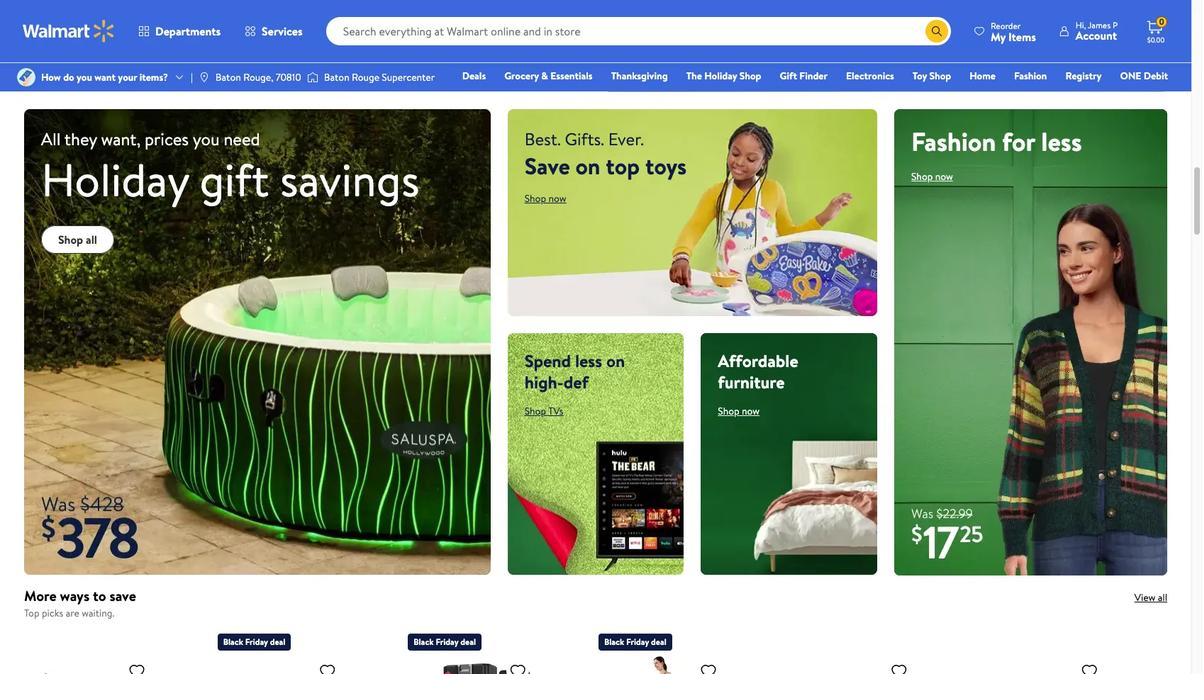 Task type: vqa. For each thing, say whether or not it's contained in the screenshot.
Pickup's the Change button
no



Task type: describe. For each thing, give the bounding box(es) containing it.
finder
[[800, 69, 828, 83]]

dyson v8 origin  cordless vacuum | purple | new
[[215, 17, 342, 48]]

shop for spend less on high-def
[[525, 404, 546, 419]]

more
[[24, 587, 57, 606]]

electronics link
[[840, 68, 901, 84]]

grocery
[[505, 69, 539, 83]]

gift finder
[[780, 69, 828, 83]]

 image for baton
[[307, 70, 318, 84]]

&
[[542, 69, 548, 83]]

baton for baton rouge, 70810
[[216, 70, 241, 84]]

friday for sony ps5 dualsense wireless controller - volcanic red image
[[245, 637, 268, 649]]

the holiday shop link
[[680, 68, 768, 84]]

affordable
[[718, 349, 799, 373]]

fashion for less
[[912, 124, 1083, 159]]

gen1
[[528, 3, 552, 18]]

black friday deal for avapow car battery jump starter ,3000a peak portable jump starters for up to 8l gas 8l diesel engine with booster function,12v lithium jump charger pack box with smart safety clamp image
[[414, 637, 476, 649]]

waiting.
[[82, 606, 114, 621]]

search icon image
[[932, 26, 943, 37]]

add for purifier
[[425, 44, 443, 58]]

fashion for fashion for less
[[912, 124, 996, 159]]

more ways to save top picks are waiting.
[[24, 587, 136, 621]]

how
[[41, 70, 61, 84]]

services button
[[233, 14, 315, 48]]

all for shop all
[[86, 232, 97, 247]]

hi,
[[1076, 19, 1087, 31]]

departments
[[155, 23, 221, 39]]

0 $0.00
[[1148, 16, 1165, 45]]

nickel/fuchsia
[[27, 18, 98, 34]]

friday for avapow car battery jump starter ,3000a peak portable jump starters for up to 8l gas 8l diesel engine with booster function,12v lithium jump charger pack box with smart safety clamp image
[[436, 637, 459, 649]]

hi, james p account
[[1076, 19, 1118, 43]]

save
[[110, 587, 136, 606]]

shop now for fashion for less
[[912, 169, 954, 184]]

view all
[[1135, 591, 1168, 605]]

shop now link for fashion for less
[[912, 169, 954, 184]]

thanksgiving link
[[605, 68, 675, 84]]

items
[[1009, 29, 1037, 44]]

savings
[[280, 148, 420, 211]]

top
[[606, 150, 640, 181]]

supercenter
[[382, 70, 435, 84]]

v8
[[249, 17, 262, 33]]

shop for affordable furniture
[[718, 404, 740, 419]]

corrale
[[61, 3, 98, 18]]

product group containing dyson purifier hot cool™ gen1 hp10
[[403, 0, 570, 77]]

reorder my items
[[991, 20, 1037, 44]]

toy shop
[[913, 69, 952, 83]]

shop for fashion for less
[[912, 169, 933, 184]]

add to favorites list, coleman palm springs airjet inflatable hot tub spa 4-6 person image
[[891, 663, 908, 675]]

dyson corrale straightener | nickel/fuchsia | refurbished
[[27, 3, 167, 34]]

ssphpplie walking pad with app,40*16 walking area phone control & record data, 2.5hp treadmill under desk, 300 lb weight capacity walking pad treadmill for home and office image
[[599, 657, 723, 675]]

avapow car battery jump starter ,3000a peak portable jump starters for up to 8l gas 8l diesel engine with booster function,12v lithium jump charger pack box with smart safety clamp image
[[408, 657, 532, 675]]

purple
[[262, 33, 294, 48]]

how do you want your items?
[[41, 70, 168, 84]]

one debit link
[[1114, 68, 1175, 84]]

grocery & essentials link
[[498, 68, 599, 84]]

dyson for dyson purifier hot cool™ gen1 hp10
[[403, 3, 434, 18]]

baton for baton rouge supercenter
[[324, 70, 350, 84]]

james
[[1088, 19, 1111, 31]]

the
[[687, 69, 702, 83]]

rouge
[[352, 70, 380, 84]]

top
[[24, 606, 39, 621]]

add to cart image for dyson purifier hot cool™ gen1 hp10
[[408, 42, 425, 59]]

1 horizontal spatial add
[[237, 58, 255, 72]]

for
[[1003, 124, 1036, 159]]

toy shop link
[[907, 68, 958, 84]]

want
[[95, 70, 116, 84]]

add to cart image
[[220, 57, 237, 74]]

0 horizontal spatial on
[[576, 150, 601, 181]]

product group containing dyson v8 origin  cordless vacuum | purple | new
[[215, 0, 383, 77]]

black friday deal for sony ps5 dualsense wireless controller - volcanic red image
[[223, 637, 286, 649]]

registry link
[[1060, 68, 1109, 84]]

 image for how
[[17, 68, 35, 87]]

my
[[991, 29, 1006, 44]]

deals
[[462, 69, 486, 83]]

you
[[77, 70, 92, 84]]

add button for dyson purifier hot cool™ gen1 hp10
[[403, 39, 454, 62]]

dyson for dyson v8 origin  cordless vacuum | purple | new
[[215, 17, 246, 33]]

walmart image
[[23, 20, 115, 43]]

70810
[[276, 70, 301, 84]]

shop now link for save on top toys
[[525, 191, 567, 206]]

shop inside 'link'
[[930, 69, 952, 83]]

electronics
[[846, 69, 895, 83]]

0
[[1160, 16, 1165, 28]]

fashion for fashion
[[1015, 69, 1048, 83]]

spend
[[525, 349, 571, 373]]

vacuum
[[215, 33, 254, 48]]

deal for add to favorites list, sony ps5 dualsense wireless controller - volcanic red icon
[[270, 637, 286, 649]]

coleman palm springs airjet inflatable hot tub spa 4-6 person image
[[789, 657, 914, 675]]

shop all
[[58, 232, 97, 247]]

picks
[[42, 606, 63, 621]]

add button for dyson corrale straightener | nickel/fuchsia | refurbished
[[27, 39, 79, 62]]

thanksgiving
[[611, 69, 668, 83]]

| left new
[[296, 33, 299, 48]]

walmart+ link
[[1120, 88, 1175, 104]]

essentials
[[551, 69, 593, 83]]

clear search field text image
[[909, 25, 920, 37]]

all for view all
[[1159, 591, 1168, 605]]

the pioneer woman keepsake floral 38-piece cookware set, merlot image
[[27, 657, 151, 675]]

purifier
[[436, 3, 473, 18]]

deal for "add to favorites list, avapow car battery jump starter ,3000a peak portable jump starters for up to 8l gas 8l diesel engine with booster function,12v lithium jump charger pack box with smart safety clamp" icon
[[461, 637, 476, 649]]

vizio 50" class v-series 4k uhd led smart tv v505-j09 image
[[980, 657, 1104, 675]]



Task type: locate. For each thing, give the bounding box(es) containing it.
are
[[66, 606, 79, 621]]

black friday deal for ssphpplie walking pad with app,40*16 walking area phone control & record data, 2.5hp treadmill under desk, 300 lb weight capacity walking pad treadmill for home and office image
[[605, 637, 667, 649]]

black for sony ps5 dualsense wireless controller - volcanic red image
[[223, 637, 243, 649]]

1 horizontal spatial black friday deal
[[414, 637, 476, 649]]

baton left rouge
[[324, 70, 350, 84]]

1 horizontal spatial black
[[414, 637, 434, 649]]

1 horizontal spatial dyson
[[215, 17, 246, 33]]

1 vertical spatial all
[[1159, 591, 1168, 605]]

2 horizontal spatial dyson
[[403, 3, 434, 18]]

friday
[[245, 637, 268, 649], [436, 637, 459, 649], [627, 637, 649, 649]]

1 horizontal spatial  image
[[307, 70, 318, 84]]

1 horizontal spatial all
[[1159, 591, 1168, 605]]

shop now for affordable furniture
[[718, 404, 760, 419]]

Walmart Site-Wide search field
[[326, 17, 951, 45]]

2 vertical spatial shop now link
[[718, 404, 760, 419]]

add to favorites list, the pioneer woman keepsake floral 38-piece cookware set, merlot image
[[128, 663, 145, 675]]

1 add to cart image from the left
[[33, 42, 50, 59]]

1 vertical spatial shop now
[[525, 191, 567, 206]]

1 vertical spatial less
[[575, 349, 603, 373]]

furniture
[[718, 370, 785, 394]]

friday up ssphpplie walking pad with app,40*16 walking area phone control & record data, 2.5hp treadmill under desk, 300 lb weight capacity walking pad treadmill for home and office image
[[627, 637, 649, 649]]

1 vertical spatial fashion
[[912, 124, 996, 159]]

| left 'purple'
[[257, 33, 259, 48]]

straightener
[[100, 3, 162, 18]]

1 vertical spatial shop now link
[[525, 191, 567, 206]]

deal
[[270, 637, 286, 649], [461, 637, 476, 649], [651, 637, 667, 649]]

dyson inside dyson v8 origin  cordless vacuum | purple | new
[[215, 17, 246, 33]]

0 vertical spatial holiday
[[705, 69, 738, 83]]

add to favorites list, sony ps5 dualsense wireless controller - volcanic red image
[[319, 663, 336, 675]]

sony ps5 dualsense wireless controller - volcanic red image
[[218, 657, 342, 675]]

product group containing dyson corrale straightener | nickel/fuchsia | refurbished
[[27, 0, 195, 77]]

1 horizontal spatial on
[[607, 349, 625, 373]]

0 vertical spatial fashion
[[1015, 69, 1048, 83]]

1 black from the left
[[223, 637, 243, 649]]

toys
[[646, 150, 687, 181]]

2 vertical spatial shop now
[[718, 404, 760, 419]]

gift
[[200, 148, 269, 211]]

0 horizontal spatial black
[[223, 637, 243, 649]]

home
[[970, 69, 996, 83]]

add to cart image down hp10
[[408, 42, 425, 59]]

debit
[[1144, 69, 1169, 83]]

| right the corrale
[[101, 18, 103, 34]]

account
[[1076, 28, 1118, 43]]

high-
[[525, 370, 564, 394]]

black up ssphpplie walking pad with app,40*16 walking area phone control & record data, 2.5hp treadmill under desk, 300 lb weight capacity walking pad treadmill for home and office image
[[605, 637, 625, 649]]

ways
[[60, 587, 90, 606]]

add down vacuum at left
[[237, 58, 255, 72]]

now down fashion for less
[[936, 169, 954, 184]]

walmart+
[[1126, 89, 1169, 103]]

the holiday shop
[[687, 69, 762, 83]]

all inside shop all 'link'
[[86, 232, 97, 247]]

black up avapow car battery jump starter ,3000a peak portable jump starters for up to 8l gas 8l diesel engine with booster function,12v lithium jump charger pack box with smart safety clamp image
[[414, 637, 434, 649]]

add to cart image
[[33, 42, 50, 59], [408, 42, 425, 59]]

2 black friday deal from the left
[[414, 637, 476, 649]]

0 horizontal spatial friday
[[245, 637, 268, 649]]

baton rouge supercenter
[[324, 70, 435, 84]]

deal up sony ps5 dualsense wireless controller - volcanic red image
[[270, 637, 286, 649]]

refurbished
[[106, 18, 165, 34]]

baton
[[216, 70, 241, 84], [324, 70, 350, 84]]

dyson for dyson corrale straightener | nickel/fuchsia | refurbished
[[27, 3, 58, 18]]

0 horizontal spatial black friday deal
[[223, 637, 286, 649]]

holiday gift savings
[[41, 148, 420, 211]]

add down walmart image on the left
[[50, 44, 67, 58]]

now for save on top toys
[[549, 191, 567, 206]]

1 vertical spatial now
[[549, 191, 567, 206]]

3 black from the left
[[605, 637, 625, 649]]

add to favorites list, ssphpplie walking pad with app,40*16 walking area phone control & record data, 2.5hp treadmill under desk, 300 lb weight capacity walking pad treadmill for home and office image
[[700, 663, 717, 675]]

1 horizontal spatial add to cart image
[[408, 42, 425, 59]]

fashion link
[[1008, 68, 1054, 84]]

less right the spend
[[575, 349, 603, 373]]

1 horizontal spatial friday
[[436, 637, 459, 649]]

2 horizontal spatial black
[[605, 637, 625, 649]]

0 horizontal spatial deal
[[270, 637, 286, 649]]

 image
[[17, 68, 35, 87], [307, 70, 318, 84]]

1 baton from the left
[[216, 70, 241, 84]]

your
[[118, 70, 137, 84]]

deals link
[[456, 68, 493, 84]]

deal up avapow car battery jump starter ,3000a peak portable jump starters for up to 8l gas 8l diesel engine with booster function,12v lithium jump charger pack box with smart safety clamp image
[[461, 637, 476, 649]]

on left top
[[576, 150, 601, 181]]

baton rouge, 70810
[[216, 70, 301, 84]]

shop now
[[912, 169, 954, 184], [525, 191, 567, 206], [718, 404, 760, 419]]

black for avapow car battery jump starter ,3000a peak portable jump starters for up to 8l gas 8l diesel engine with booster function,12v lithium jump charger pack box with smart safety clamp image
[[414, 637, 434, 649]]

black friday deal up sony ps5 dualsense wireless controller - volcanic red image
[[223, 637, 286, 649]]

 image left how
[[17, 68, 35, 87]]

gift
[[780, 69, 798, 83]]

friday for ssphpplie walking pad with app,40*16 walking area phone control & record data, 2.5hp treadmill under desk, 300 lb weight capacity walking pad treadmill for home and office image
[[627, 637, 649, 649]]

friday up sony ps5 dualsense wireless controller - volcanic red image
[[245, 637, 268, 649]]

black up sony ps5 dualsense wireless controller - volcanic red image
[[223, 637, 243, 649]]

2 vertical spatial now
[[742, 404, 760, 419]]

shop tvs
[[525, 404, 564, 419]]

0 horizontal spatial shop now link
[[525, 191, 567, 206]]

2 black from the left
[[414, 637, 434, 649]]

0 horizontal spatial dyson
[[27, 3, 58, 18]]

view
[[1135, 591, 1156, 605]]

| right items?
[[191, 70, 193, 84]]

save
[[525, 150, 570, 181]]

1 vertical spatial holiday
[[41, 148, 189, 211]]

items?
[[140, 70, 168, 84]]

add to cart image up how
[[33, 42, 50, 59]]

now down furniture
[[742, 404, 760, 419]]

dyson inside dyson purifier hot cool™ gen1 hp10
[[403, 3, 434, 18]]

now for fashion for less
[[936, 169, 954, 184]]

3 friday from the left
[[627, 637, 649, 649]]

2 baton from the left
[[324, 70, 350, 84]]

home link
[[964, 68, 1003, 84]]

p
[[1113, 19, 1118, 31]]

Search search field
[[326, 17, 951, 45]]

2 add to cart image from the left
[[408, 42, 425, 59]]

0 horizontal spatial holiday
[[41, 148, 189, 211]]

registry
[[1066, 69, 1102, 83]]

| up departments
[[164, 3, 167, 18]]

1 horizontal spatial deal
[[461, 637, 476, 649]]

shop tvs link
[[525, 404, 564, 419]]

2 horizontal spatial friday
[[627, 637, 649, 649]]

0 vertical spatial less
[[1042, 124, 1083, 159]]

add to favorites list, vizio 50" class v-series 4k uhd led smart tv v505-j09 image
[[1082, 663, 1099, 675]]

2 horizontal spatial shop now link
[[912, 169, 954, 184]]

2 horizontal spatial deal
[[651, 637, 667, 649]]

1 horizontal spatial shop now link
[[718, 404, 760, 419]]

dyson
[[27, 3, 58, 18], [403, 3, 434, 18], [215, 17, 246, 33]]

add down hp10
[[425, 44, 443, 58]]

friday up avapow car battery jump starter ,3000a peak portable jump starters for up to 8l gas 8l diesel engine with booster function,12v lithium jump charger pack box with smart safety clamp image
[[436, 637, 459, 649]]

save on top toys
[[525, 150, 687, 181]]

dyson left "purifier"
[[403, 3, 434, 18]]

departments button
[[126, 14, 233, 48]]

0 horizontal spatial  image
[[17, 68, 35, 87]]

 image
[[199, 72, 210, 83]]

black friday deal up ssphpplie walking pad with app,40*16 walking area phone control & record data, 2.5hp treadmill under desk, 300 lb weight capacity walking pad treadmill for home and office image
[[605, 637, 667, 649]]

shop now link for affordable furniture
[[718, 404, 760, 419]]

tvs
[[548, 404, 564, 419]]

spend less on high-def
[[525, 349, 625, 394]]

rouge,
[[243, 70, 274, 84]]

add for corrale
[[50, 44, 67, 58]]

less right for
[[1042, 124, 1083, 159]]

cool™
[[497, 3, 525, 18]]

dyson up walmart image on the left
[[27, 3, 58, 18]]

shop all link
[[41, 225, 114, 254]]

2 deal from the left
[[461, 637, 476, 649]]

0 horizontal spatial now
[[549, 191, 567, 206]]

less inside spend less on high-def
[[575, 349, 603, 373]]

0 vertical spatial all
[[86, 232, 97, 247]]

gift finder link
[[774, 68, 834, 84]]

fashion left for
[[912, 124, 996, 159]]

add button down vacuum at left
[[215, 54, 267, 77]]

affordable furniture
[[718, 349, 799, 394]]

0 horizontal spatial add button
[[27, 39, 79, 62]]

0 vertical spatial on
[[576, 150, 601, 181]]

less
[[1042, 124, 1083, 159], [575, 349, 603, 373]]

$0.00
[[1148, 35, 1165, 45]]

view all link
[[1135, 591, 1168, 605]]

black
[[223, 637, 243, 649], [414, 637, 434, 649], [605, 637, 625, 649]]

one debit walmart+
[[1121, 69, 1169, 103]]

grocery & essentials
[[505, 69, 593, 83]]

0 vertical spatial now
[[936, 169, 954, 184]]

dyson left v8
[[215, 17, 246, 33]]

0 horizontal spatial add
[[50, 44, 67, 58]]

toy
[[913, 69, 928, 83]]

fashion down items
[[1015, 69, 1048, 83]]

hp10
[[403, 18, 428, 34]]

shop inside 'link'
[[58, 232, 83, 247]]

1 horizontal spatial baton
[[324, 70, 350, 84]]

shop now link
[[912, 169, 954, 184], [525, 191, 567, 206], [718, 404, 760, 419]]

new
[[301, 33, 324, 48]]

1 deal from the left
[[270, 637, 286, 649]]

now down save
[[549, 191, 567, 206]]

all
[[86, 232, 97, 247], [1159, 591, 1168, 605]]

2 horizontal spatial add
[[425, 44, 443, 58]]

hot
[[476, 3, 495, 18]]

0 vertical spatial shop now link
[[912, 169, 954, 184]]

0 horizontal spatial baton
[[216, 70, 241, 84]]

2 horizontal spatial add button
[[403, 39, 454, 62]]

1 horizontal spatial shop now
[[718, 404, 760, 419]]

0 horizontal spatial shop now
[[525, 191, 567, 206]]

on right def
[[607, 349, 625, 373]]

def
[[564, 370, 589, 394]]

1 horizontal spatial less
[[1042, 124, 1083, 159]]

 image right 70810
[[307, 70, 318, 84]]

1 friday from the left
[[245, 637, 268, 649]]

reorder
[[991, 20, 1021, 32]]

dyson inside dyson corrale straightener | nickel/fuchsia | refurbished
[[27, 3, 58, 18]]

to
[[93, 587, 106, 606]]

services
[[262, 23, 303, 39]]

add to favorites list, avapow car battery jump starter ,3000a peak portable jump starters for up to 8l gas 8l diesel engine with booster function,12v lithium jump charger pack box with smart safety clamp image
[[510, 663, 527, 675]]

1 horizontal spatial fashion
[[1015, 69, 1048, 83]]

2 horizontal spatial shop now
[[912, 169, 954, 184]]

black for ssphpplie walking pad with app,40*16 walking area phone control & record data, 2.5hp treadmill under desk, 300 lb weight capacity walking pad treadmill for home and office image
[[605, 637, 625, 649]]

shop now for save on top toys
[[525, 191, 567, 206]]

holiday right the
[[705, 69, 738, 83]]

1 black friday deal from the left
[[223, 637, 286, 649]]

1 horizontal spatial add button
[[215, 54, 267, 77]]

0 horizontal spatial fashion
[[912, 124, 996, 159]]

0 vertical spatial shop now
[[912, 169, 954, 184]]

product group
[[27, 0, 195, 77], [215, 0, 383, 77], [403, 0, 570, 77], [218, 629, 388, 675], [408, 629, 579, 675], [599, 629, 770, 675]]

deal for the add to favorites list, ssphpplie walking pad with app,40*16 walking area phone control & record data, 2.5hp treadmill under desk, 300 lb weight capacity walking pad treadmill for home and office icon
[[651, 637, 667, 649]]

origin
[[265, 17, 296, 33]]

do
[[63, 70, 74, 84]]

1 vertical spatial on
[[607, 349, 625, 373]]

on inside spend less on high-def
[[607, 349, 625, 373]]

cordless
[[299, 17, 342, 33]]

0 horizontal spatial add to cart image
[[33, 42, 50, 59]]

add to cart image for dyson corrale straightener | nickel/fuchsia | refurbished
[[33, 42, 50, 59]]

dyson purifier hot cool™ gen1 hp10
[[403, 3, 552, 34]]

2 horizontal spatial now
[[936, 169, 954, 184]]

holiday up shop all
[[41, 148, 189, 211]]

shop
[[740, 69, 762, 83], [930, 69, 952, 83], [912, 169, 933, 184], [525, 191, 546, 206], [58, 232, 83, 247], [525, 404, 546, 419], [718, 404, 740, 419]]

3 deal from the left
[[651, 637, 667, 649]]

black friday deal
[[223, 637, 286, 649], [414, 637, 476, 649], [605, 637, 667, 649]]

shop for holiday gift savings
[[58, 232, 83, 247]]

shop for save on top toys
[[525, 191, 546, 206]]

2 horizontal spatial black friday deal
[[605, 637, 667, 649]]

1 horizontal spatial now
[[742, 404, 760, 419]]

add
[[50, 44, 67, 58], [425, 44, 443, 58], [237, 58, 255, 72]]

0 horizontal spatial all
[[86, 232, 97, 247]]

2 friday from the left
[[436, 637, 459, 649]]

black friday deal up avapow car battery jump starter ,3000a peak portable jump starters for up to 8l gas 8l diesel engine with booster function,12v lithium jump charger pack box with smart safety clamp image
[[414, 637, 476, 649]]

deal up ssphpplie walking pad with app,40*16 walking area phone control & record data, 2.5hp treadmill under desk, 300 lb weight capacity walking pad treadmill for home and office image
[[651, 637, 667, 649]]

now for affordable furniture
[[742, 404, 760, 419]]

1 horizontal spatial holiday
[[705, 69, 738, 83]]

0 horizontal spatial less
[[575, 349, 603, 373]]

3 black friday deal from the left
[[605, 637, 667, 649]]

baton left rouge,
[[216, 70, 241, 84]]

add button up how
[[27, 39, 79, 62]]

|
[[164, 3, 167, 18], [101, 18, 103, 34], [257, 33, 259, 48], [296, 33, 299, 48], [191, 70, 193, 84]]

add button down hp10
[[403, 39, 454, 62]]



